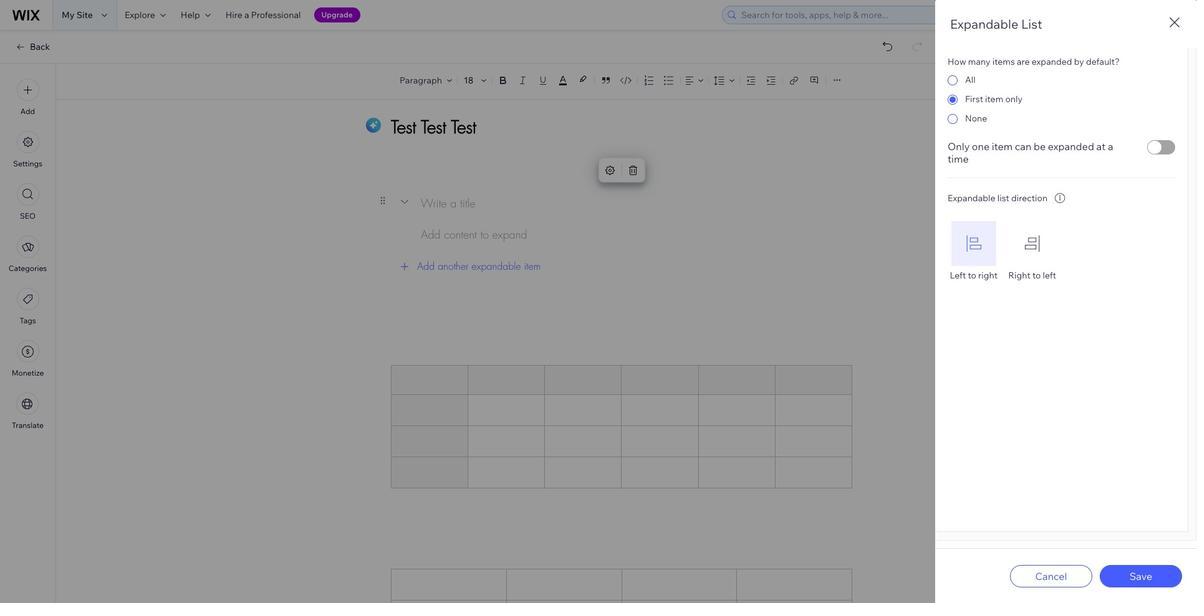 Task type: locate. For each thing, give the bounding box(es) containing it.
a
[[244, 9, 249, 21], [1108, 140, 1113, 153]]

hire
[[226, 9, 242, 21]]

1 horizontal spatial add
[[417, 260, 435, 273]]

add left another
[[417, 260, 435, 273]]

a right at
[[1108, 140, 1113, 153]]

list
[[1021, 16, 1042, 32]]

option group
[[948, 67, 1175, 125]]

item inside only one item can be expanded at a time
[[992, 140, 1013, 153]]

translate
[[12, 421, 44, 430]]

a right hire
[[244, 9, 249, 21]]

to
[[968, 270, 976, 281], [1032, 270, 1041, 281]]

left
[[1043, 270, 1056, 281]]

seo
[[20, 211, 36, 221]]

one
[[972, 140, 990, 153]]

0 horizontal spatial add
[[20, 107, 35, 116]]

all
[[965, 74, 976, 85]]

1 vertical spatial a
[[1108, 140, 1113, 153]]

be
[[1034, 140, 1046, 153]]

1 horizontal spatial to
[[1032, 270, 1041, 281]]

1 vertical spatial expanded
[[1048, 140, 1094, 153]]

0 vertical spatial expanded
[[1032, 56, 1072, 67]]

Add a Catchy Title text field
[[391, 115, 838, 138]]

publish
[[1106, 41, 1137, 52]]

at
[[1096, 140, 1106, 153]]

1 vertical spatial expandable
[[948, 193, 995, 204]]

add up settings button
[[20, 107, 35, 116]]

expandable
[[950, 16, 1018, 32], [948, 193, 995, 204]]

categories
[[9, 264, 47, 273]]

add inside button
[[20, 107, 35, 116]]

expandable up many
[[950, 16, 1018, 32]]

expandable left list
[[948, 193, 995, 204]]

tags button
[[17, 288, 39, 325]]

item left 'can'
[[992, 140, 1013, 153]]

item
[[985, 94, 1003, 105], [992, 140, 1013, 153], [524, 260, 541, 273]]

1 to from the left
[[968, 270, 976, 281]]

add another expandable item button
[[391, 252, 852, 282]]

option group containing all
[[948, 67, 1175, 125]]

expanded left at
[[1048, 140, 1094, 153]]

add button
[[17, 79, 39, 116]]

0 horizontal spatial to
[[968, 270, 976, 281]]

1 horizontal spatial a
[[1108, 140, 1113, 153]]

seo button
[[17, 183, 39, 221]]

list
[[997, 193, 1009, 204]]

translate button
[[12, 393, 44, 430]]

time
[[948, 153, 969, 165]]

only one item can be expanded at a time button
[[948, 140, 1125, 165]]

0 vertical spatial a
[[244, 9, 249, 21]]

how many items are expanded by default?
[[948, 56, 1120, 67]]

to for left
[[968, 270, 976, 281]]

help
[[181, 9, 200, 21]]

add for add
[[20, 107, 35, 116]]

2 vertical spatial item
[[524, 260, 541, 273]]

add inside button
[[417, 260, 435, 273]]

items
[[992, 56, 1015, 67]]

1 vertical spatial add
[[417, 260, 435, 273]]

0 vertical spatial item
[[985, 94, 1003, 105]]

2 to from the left
[[1032, 270, 1041, 281]]

menu
[[0, 71, 55, 438]]

save button
[[1100, 565, 1182, 588]]

expanded left by
[[1032, 56, 1072, 67]]

left
[[950, 270, 966, 281]]

list box
[[948, 221, 1175, 281]]

add
[[20, 107, 35, 116], [417, 260, 435, 273]]

0 vertical spatial add
[[20, 107, 35, 116]]

publish button
[[1089, 37, 1155, 57]]

add another expandable item
[[417, 260, 541, 273]]

to left left
[[1032, 270, 1041, 281]]

item inside add another expandable item button
[[524, 260, 541, 273]]

Font Size field
[[463, 74, 476, 87]]

how
[[948, 56, 966, 67]]

to right "left"
[[968, 270, 976, 281]]

item right expandable
[[524, 260, 541, 273]]

list box containing left to right
[[948, 221, 1175, 281]]

explore
[[125, 9, 155, 21]]

Search for tools, apps, help & more... field
[[738, 6, 1026, 24]]

1 vertical spatial item
[[992, 140, 1013, 153]]

item left only at top
[[985, 94, 1003, 105]]

upgrade
[[321, 10, 353, 19]]

expanded
[[1032, 56, 1072, 67], [1048, 140, 1094, 153]]

cancel button
[[1010, 565, 1092, 588]]

0 vertical spatial expandable
[[950, 16, 1018, 32]]



Task type: describe. For each thing, give the bounding box(es) containing it.
item inside option group
[[985, 94, 1003, 105]]

right
[[1008, 270, 1031, 281]]

paragraph
[[400, 75, 442, 86]]

hire a professional
[[226, 9, 301, 21]]

expanded inside only one item can be expanded at a time
[[1048, 140, 1094, 153]]

only
[[1005, 94, 1023, 105]]

upgrade button
[[314, 7, 360, 22]]

only one item can be expanded at a time
[[948, 140, 1113, 165]]

add for add another expandable item
[[417, 260, 435, 273]]

first item only
[[965, 94, 1023, 105]]

expandable
[[472, 260, 521, 273]]

expandable list
[[950, 16, 1042, 32]]

paragraph button
[[397, 72, 455, 89]]

back button
[[15, 41, 50, 52]]

0 horizontal spatial a
[[244, 9, 249, 21]]

site
[[76, 9, 93, 21]]

my
[[62, 9, 75, 21]]

another
[[438, 260, 469, 273]]

right to left
[[1008, 270, 1056, 281]]

first
[[965, 94, 983, 105]]

expandable list direction
[[948, 193, 1048, 204]]

back
[[30, 41, 50, 52]]

expandable for expandable list direction
[[948, 193, 995, 204]]

left to right
[[950, 270, 998, 281]]

categories button
[[9, 236, 47, 273]]

a inside only one item can be expanded at a time
[[1108, 140, 1113, 153]]

save
[[1130, 570, 1152, 583]]

professional
[[251, 9, 301, 21]]

by
[[1074, 56, 1084, 67]]

my site
[[62, 9, 93, 21]]

menu containing add
[[0, 71, 55, 438]]

none
[[965, 113, 987, 124]]

default?
[[1086, 56, 1120, 67]]

direction
[[1011, 193, 1048, 204]]

settings button
[[13, 131, 42, 168]]

to for right
[[1032, 270, 1041, 281]]

only
[[948, 140, 970, 153]]

can
[[1015, 140, 1032, 153]]

monetize
[[12, 368, 44, 378]]

cancel
[[1035, 570, 1067, 583]]

are
[[1017, 56, 1030, 67]]

right
[[978, 270, 998, 281]]

many
[[968, 56, 991, 67]]

tags
[[20, 316, 36, 325]]

expandable for expandable list
[[950, 16, 1018, 32]]

settings
[[13, 159, 42, 168]]

help button
[[173, 0, 218, 30]]

hire a professional link
[[218, 0, 308, 30]]

monetize button
[[12, 340, 44, 378]]



Task type: vqa. For each thing, say whether or not it's contained in the screenshot.
middle the Tasks
no



